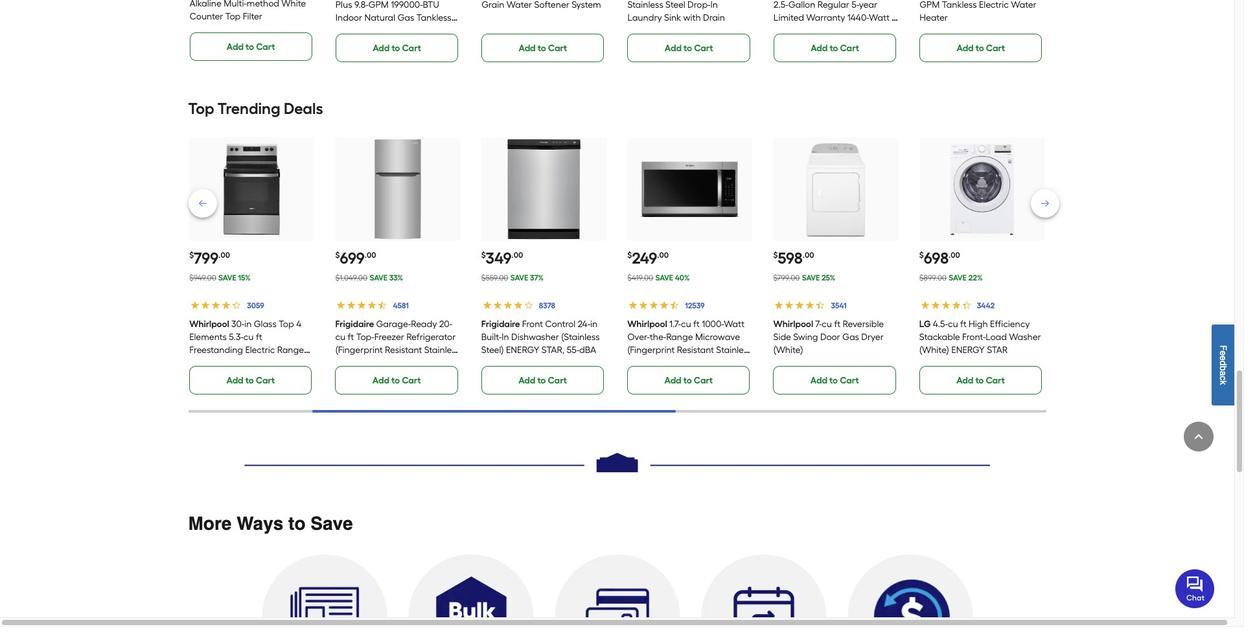 Task type: vqa. For each thing, say whether or not it's contained in the screenshot.


Task type: locate. For each thing, give the bounding box(es) containing it.
ready
[[411, 319, 437, 330]]

add inside 249 list item
[[665, 376, 682, 387]]

$ 799 .00
[[189, 249, 230, 268]]

to for second add to cart 'list item' from right
[[830, 43, 839, 54]]

$ inside $ 698 .00
[[920, 251, 924, 260]]

5 add to cart list item from the left
[[774, 0, 899, 62]]

$ up $419.00
[[628, 251, 632, 260]]

cu left top-
[[335, 332, 346, 343]]

top left "4"
[[279, 319, 294, 330]]

$ inside '$ 699 .00'
[[335, 251, 340, 260]]

trending
[[218, 99, 280, 118]]

1 horizontal spatial energy
[[952, 345, 985, 356]]

1 horizontal spatial stainless
[[717, 345, 752, 356]]

598 list item
[[774, 138, 899, 395]]

ways
[[237, 513, 283, 534]]

598
[[778, 249, 803, 268]]

add to cart link inside 598 list item
[[774, 366, 896, 395]]

30-in glass top 4 elements 5.3-cu ft freestanding electric range (stainless steel)
[[189, 319, 304, 369]]

add to cart link for 1st add to cart 'list item' from the right
[[920, 34, 1043, 62]]

whirlpool for 799
[[189, 319, 229, 330]]

4 .00 from the left
[[658, 251, 669, 260]]

built-
[[482, 332, 502, 343]]

add for second add to cart 'list item' from the left
[[373, 43, 390, 54]]

(white) inside 7-cu ft reversible side swing door gas dryer (white)
[[774, 345, 804, 356]]

(fingerprint inside 1.7-cu ft 1000-watt over-the-range microwave (fingerprint resistant stainless steel)
[[628, 345, 675, 356]]

$ inside $ 249 .00
[[628, 251, 632, 260]]

save inside 249 list item
[[656, 274, 674, 283]]

699 list item
[[335, 138, 461, 395]]

1 frigidaire from the left
[[335, 319, 374, 330]]

2 .00 from the left
[[365, 251, 376, 260]]

2 whirlpool from the left
[[628, 319, 668, 330]]

0 horizontal spatial frigidaire
[[335, 319, 374, 330]]

save left '22%'
[[949, 274, 967, 283]]

frigidaire up top-
[[335, 319, 374, 330]]

5 .00 from the left
[[803, 251, 815, 260]]

lowe's credit card icon. image
[[555, 555, 680, 628]]

3 whirlpool from the left
[[774, 319, 814, 330]]

top trending deals
[[188, 99, 323, 118]]

ft inside 1.7-cu ft 1000-watt over-the-range microwave (fingerprint resistant stainless steel)
[[694, 319, 700, 330]]

.00 for 349
[[512, 251, 523, 260]]

5.3-
[[229, 332, 244, 343]]

ft left top-
[[348, 332, 354, 343]]

$ up $949.00
[[189, 251, 194, 260]]

cart inside 249 list item
[[694, 376, 713, 387]]

6 .00 from the left
[[949, 251, 961, 260]]

cu up stackable
[[948, 319, 959, 330]]

save left 33%
[[370, 274, 388, 283]]

resistant down microwave
[[677, 345, 714, 356]]

30-
[[231, 319, 245, 330]]

$949.00 save 15%
[[189, 274, 251, 283]]

add for 3rd add to cart 'list item' from the right
[[665, 43, 682, 54]]

2 save from the left
[[370, 274, 388, 283]]

1 (white) from the left
[[774, 345, 804, 356]]

add inside "349" list item
[[519, 376, 536, 387]]

1 $ from the left
[[189, 251, 194, 260]]

cart for second add to cart 'list item' from the left
[[402, 43, 421, 54]]

save
[[311, 513, 353, 534]]

high
[[969, 319, 988, 330]]

2 $ from the left
[[335, 251, 340, 260]]

dryer
[[862, 332, 884, 343]]

0 horizontal spatial resistant
[[385, 345, 422, 356]]

bulk savings icon. image
[[408, 555, 534, 628]]

0 horizontal spatial in
[[245, 319, 252, 330]]

save inside 698 list item
[[949, 274, 967, 283]]

1 horizontal spatial (stainless
[[561, 332, 600, 343]]

add to cart link inside the 799 list item
[[189, 366, 312, 395]]

0 horizontal spatial range
[[277, 345, 304, 356]]

cart inside 698 list item
[[986, 376, 1005, 387]]

range
[[667, 332, 693, 343], [277, 345, 304, 356]]

cu up the 'door'
[[822, 319, 832, 330]]

2 (white) from the left
[[920, 345, 950, 356]]

ft inside 7-cu ft reversible side swing door gas dryer (white)
[[835, 319, 841, 330]]

cu inside 1.7-cu ft 1000-watt over-the-range microwave (fingerprint resistant stainless steel)
[[681, 319, 692, 330]]

1 whirlpool from the left
[[189, 319, 229, 330]]

$ 598 .00
[[774, 249, 815, 268]]

save left "15%"
[[219, 274, 236, 283]]

cart inside "349" list item
[[548, 376, 567, 387]]

top inside heading
[[188, 99, 214, 118]]

0 horizontal spatial whirlpool
[[189, 319, 229, 330]]

$ up $1,049.00
[[335, 251, 340, 260]]

$1,049.00
[[335, 274, 368, 283]]

0 horizontal spatial (white)
[[774, 345, 804, 356]]

frigidaire inside "349" list item
[[482, 319, 520, 330]]

add to cart inside 699 list item
[[373, 376, 421, 387]]

0 vertical spatial (stainless
[[561, 332, 600, 343]]

(white) inside 4.5-cu ft high efficiency stackable front-load washer (white) energy star
[[920, 345, 950, 356]]

$559.00 save 37%
[[482, 274, 544, 283]]

energy inside 4.5-cu ft high efficiency stackable front-load washer (white) energy star
[[952, 345, 985, 356]]

$799.00 save 25%
[[774, 274, 836, 283]]

2 (fingerprint from the left
[[628, 345, 675, 356]]

5 save from the left
[[802, 274, 820, 283]]

in up dba
[[591, 319, 598, 330]]

f e e d b a c k
[[1219, 345, 1229, 385]]

to inside the 799 list item
[[246, 376, 254, 387]]

cu for 698
[[948, 319, 959, 330]]

e
[[1219, 351, 1229, 356], [1219, 356, 1229, 361]]

to for 249 list item
[[684, 376, 692, 387]]

4
[[296, 319, 302, 330]]

1 .00 from the left
[[219, 251, 230, 260]]

0 horizontal spatial (stainless
[[189, 358, 228, 369]]

2 resistant from the left
[[677, 345, 714, 356]]

watt
[[724, 319, 745, 330]]

(stainless down 24- at the left of the page
[[561, 332, 600, 343]]

(fingerprint
[[335, 345, 383, 356], [628, 345, 675, 356]]

save left 25%
[[802, 274, 820, 283]]

1 horizontal spatial top
[[279, 319, 294, 330]]

energy down the front-
[[952, 345, 985, 356]]

add to cart link inside 249 list item
[[628, 366, 750, 395]]

2 add to cart list item from the left
[[336, 0, 461, 62]]

top trending deals heading
[[188, 96, 1047, 122]]

save
[[219, 274, 236, 283], [370, 274, 388, 283], [511, 274, 529, 283], [656, 274, 674, 283], [802, 274, 820, 283], [949, 274, 967, 283]]

.00 up $1,049.00 save 33%
[[365, 251, 376, 260]]

add to cart link inside 699 list item
[[335, 366, 458, 395]]

cu left '1000-'
[[681, 319, 692, 330]]

add to cart inside 698 list item
[[957, 376, 1005, 387]]

stainless down refrigerator
[[424, 345, 460, 356]]

55-
[[567, 345, 580, 356]]

add to cart link inside 698 list item
[[920, 366, 1043, 395]]

top-
[[356, 332, 375, 343]]

frigidaire front control 24-in built-in dishwasher (stainless steel) energy star, 55-dba image
[[494, 139, 594, 240]]

3 $ from the left
[[482, 251, 486, 260]]

add to cart inside 249 list item
[[665, 376, 713, 387]]

ft inside 4.5-cu ft high efficiency stackable front-load washer (white) energy star
[[961, 319, 967, 330]]

e up b
[[1219, 356, 1229, 361]]

top inside the 30-in glass top 4 elements 5.3-cu ft freestanding electric range (stainless steel)
[[279, 319, 294, 330]]

.00 inside $ 249 .00
[[658, 251, 669, 260]]

steel) inside 1.7-cu ft 1000-watt over-the-range microwave (fingerprint resistant stainless steel)
[[628, 358, 650, 369]]

.00 inside the $ 349 .00
[[512, 251, 523, 260]]

add to cart for 249 list item
[[665, 376, 713, 387]]

3 add to cart list item from the left
[[482, 0, 607, 62]]

1 (fingerprint from the left
[[335, 345, 383, 356]]

steel) down "built-"
[[482, 345, 504, 356]]

ft left '1000-'
[[694, 319, 700, 330]]

scroll to top element
[[1184, 422, 1214, 452]]

1.7-
[[670, 319, 681, 330]]

add to cart link
[[190, 32, 312, 61], [336, 34, 458, 62], [482, 34, 605, 62], [628, 34, 751, 62], [774, 34, 897, 62], [920, 34, 1043, 62], [189, 366, 312, 395], [335, 366, 458, 395], [482, 366, 604, 395], [628, 366, 750, 395], [774, 366, 896, 395], [920, 366, 1043, 395]]

stainless down microwave
[[717, 345, 752, 356]]

799 list item
[[189, 138, 315, 395]]

load
[[986, 332, 1007, 343]]

add to cart inside "349" list item
[[519, 376, 567, 387]]

add to cart link for 699 list item
[[335, 366, 458, 395]]

cart inside 699 list item
[[402, 376, 421, 387]]

frigidaire inside 699 list item
[[335, 319, 374, 330]]

.00 for 598
[[803, 251, 815, 260]]

1 horizontal spatial (fingerprint
[[628, 345, 675, 356]]

.00 inside $ 799 .00
[[219, 251, 230, 260]]

(stainless
[[561, 332, 600, 343], [189, 358, 228, 369]]

resistant inside 1.7-cu ft 1000-watt over-the-range microwave (fingerprint resistant stainless steel)
[[677, 345, 714, 356]]

25%
[[822, 274, 836, 283]]

(white)
[[774, 345, 804, 356], [920, 345, 950, 356]]

.00 up $559.00 save 37%
[[512, 251, 523, 260]]

$ inside $ 598 .00
[[774, 251, 778, 260]]

1 horizontal spatial resistant
[[677, 345, 714, 356]]

1 stainless from the left
[[424, 345, 460, 356]]

4 $ from the left
[[628, 251, 632, 260]]

0 horizontal spatial top
[[188, 99, 214, 118]]

top
[[188, 99, 214, 118], [279, 319, 294, 330]]

$899.00
[[920, 274, 947, 283]]

save left 40%
[[656, 274, 674, 283]]

save left 37%
[[511, 274, 529, 283]]

.00 up $799.00 save 25%
[[803, 251, 815, 260]]

(white) down stackable
[[920, 345, 950, 356]]

$ inside the $ 349 .00
[[482, 251, 486, 260]]

(stainless inside the 30-in glass top 4 elements 5.3-cu ft freestanding electric range (stainless steel)
[[189, 358, 228, 369]]

3 save from the left
[[511, 274, 529, 283]]

4 save from the left
[[656, 274, 674, 283]]

frigidaire
[[335, 319, 374, 330], [482, 319, 520, 330]]

to inside 598 list item
[[830, 376, 838, 387]]

resistant down freezer
[[385, 345, 422, 356]]

to
[[246, 42, 254, 53], [392, 43, 400, 54], [538, 43, 546, 54], [684, 43, 692, 54], [830, 43, 839, 54], [976, 43, 985, 54], [246, 376, 254, 387], [392, 376, 400, 387], [538, 376, 546, 387], [684, 376, 692, 387], [830, 376, 838, 387], [976, 376, 984, 387], [289, 513, 306, 534]]

(fingerprint down top-
[[335, 345, 383, 356]]

whirlpool inside 598 list item
[[774, 319, 814, 330]]

range down "4"
[[277, 345, 304, 356]]

1 horizontal spatial range
[[667, 332, 693, 343]]

whirlpool 30-in glass top 4 elements 5.3-cu ft freestanding electric range (stainless steel) image
[[202, 139, 302, 240]]

$419.00
[[628, 274, 654, 283]]

frigidaire up in
[[482, 319, 520, 330]]

steel) inside garage-ready 20- cu ft top-freezer refrigerator (fingerprint resistant stainless steel)
[[335, 358, 358, 369]]

249
[[632, 249, 658, 268]]

add to cart inside 598 list item
[[811, 376, 859, 387]]

cart for 698 list item
[[986, 376, 1005, 387]]

add to cart for the 799 list item
[[227, 376, 275, 387]]

cart for the 799 list item
[[256, 376, 275, 387]]

add inside 699 list item
[[373, 376, 390, 387]]

1 horizontal spatial frigidaire
[[482, 319, 520, 330]]

energy down dishwasher
[[506, 345, 540, 356]]

6 $ from the left
[[920, 251, 924, 260]]

cart for "349" list item in the left of the page
[[548, 376, 567, 387]]

save for 349
[[511, 274, 529, 283]]

cart inside 598 list item
[[840, 376, 859, 387]]

1 vertical spatial top
[[279, 319, 294, 330]]

(fingerprint down the-
[[628, 345, 675, 356]]

ft up the 'door'
[[835, 319, 841, 330]]

to inside "349" list item
[[538, 376, 546, 387]]

add to cart for second add to cart 'list item' from right
[[811, 43, 859, 54]]

2 frigidaire from the left
[[482, 319, 520, 330]]

frigidaire garage-ready 20-cu ft top-freezer refrigerator (fingerprint resistant stainless steel) image
[[348, 139, 448, 240]]

to for 698 list item
[[976, 376, 984, 387]]

save inside 699 list item
[[370, 274, 388, 283]]

save inside "349" list item
[[511, 274, 529, 283]]

.00 for 698
[[949, 251, 961, 260]]

2 in from the left
[[591, 319, 598, 330]]

dba
[[580, 345, 597, 356]]

1 energy from the left
[[506, 345, 540, 356]]

save inside 598 list item
[[802, 274, 820, 283]]

add to cart for 698 list item
[[957, 376, 1005, 387]]

steel) down over-
[[628, 358, 650, 369]]

4.5-cu ft high efficiency stackable front-load washer (white) energy star
[[920, 319, 1042, 356]]

add to cart link inside "349" list item
[[482, 366, 604, 395]]

to inside 698 list item
[[976, 376, 984, 387]]

cart for 598 list item
[[840, 376, 859, 387]]

5 $ from the left
[[774, 251, 778, 260]]

.00 inside '$ 699 .00'
[[365, 251, 376, 260]]

.00 inside $ 598 .00
[[803, 251, 815, 260]]

add to cart list item
[[190, 0, 315, 61], [336, 0, 461, 62], [482, 0, 607, 62], [628, 0, 753, 62], [774, 0, 899, 62], [920, 0, 1045, 62]]

whirlpool up side
[[774, 319, 814, 330]]

cart
[[256, 42, 275, 53], [402, 43, 421, 54], [548, 43, 567, 54], [694, 43, 713, 54], [840, 43, 859, 54], [987, 43, 1006, 54], [256, 376, 275, 387], [402, 376, 421, 387], [548, 376, 567, 387], [694, 376, 713, 387], [840, 376, 859, 387], [986, 376, 1005, 387]]

1 add to cart list item from the left
[[190, 0, 315, 61]]

glass
[[254, 319, 277, 330]]

ft
[[694, 319, 700, 330], [835, 319, 841, 330], [961, 319, 967, 330], [256, 332, 262, 343], [348, 332, 354, 343]]

gas
[[843, 332, 860, 343]]

698
[[924, 249, 949, 268]]

0 horizontal spatial (fingerprint
[[335, 345, 383, 356]]

2 energy from the left
[[952, 345, 985, 356]]

steel) down electric
[[230, 358, 253, 369]]

add inside 698 list item
[[957, 376, 974, 387]]

whirlpool up elements
[[189, 319, 229, 330]]

to inside 249 list item
[[684, 376, 692, 387]]

$ up $799.00
[[774, 251, 778, 260]]

top left trending
[[188, 99, 214, 118]]

1 e from the top
[[1219, 351, 1229, 356]]

1 in from the left
[[245, 319, 252, 330]]

0 horizontal spatial energy
[[506, 345, 540, 356]]

in
[[245, 319, 252, 330], [591, 319, 598, 330]]

add to cart link for 598 list item
[[774, 366, 896, 395]]

2 stainless from the left
[[717, 345, 752, 356]]

cart inside the 799 list item
[[256, 376, 275, 387]]

to inside 699 list item
[[392, 376, 400, 387]]

.00 up $949.00 save 15%
[[219, 251, 230, 260]]

cu inside 4.5-cu ft high efficiency stackable front-load washer (white) energy star
[[948, 319, 959, 330]]

range down 1.7- at the bottom right
[[667, 332, 693, 343]]

steel)
[[482, 345, 504, 356], [230, 358, 253, 369], [335, 358, 358, 369], [628, 358, 650, 369]]

1 resistant from the left
[[385, 345, 422, 356]]

cu
[[681, 319, 692, 330], [822, 319, 832, 330], [948, 319, 959, 330], [244, 332, 254, 343], [335, 332, 346, 343]]

ft for 598
[[835, 319, 841, 330]]

in inside the 30-in glass top 4 elements 5.3-cu ft freestanding electric range (stainless steel)
[[245, 319, 252, 330]]

1 vertical spatial range
[[277, 345, 304, 356]]

$ up $899.00
[[920, 251, 924, 260]]

add to cart link for 249 list item
[[628, 366, 750, 395]]

1 horizontal spatial in
[[591, 319, 598, 330]]

24-
[[578, 319, 591, 330]]

ft up electric
[[256, 332, 262, 343]]

e up the d
[[1219, 351, 1229, 356]]

add to cart link for "349" list item in the left of the page
[[482, 366, 604, 395]]

37%
[[530, 274, 544, 283]]

add to cart for 598 list item
[[811, 376, 859, 387]]

cu inside garage-ready 20- cu ft top-freezer refrigerator (fingerprint resistant stainless steel)
[[335, 332, 346, 343]]

$ up $559.00
[[482, 251, 486, 260]]

2 horizontal spatial whirlpool
[[774, 319, 814, 330]]

add
[[227, 42, 244, 53], [373, 43, 390, 54], [519, 43, 536, 54], [665, 43, 682, 54], [811, 43, 828, 54], [957, 43, 974, 54], [227, 376, 244, 387], [373, 376, 390, 387], [519, 376, 536, 387], [665, 376, 682, 387], [811, 376, 828, 387], [957, 376, 974, 387]]

b
[[1219, 366, 1229, 371]]

1 horizontal spatial whirlpool
[[628, 319, 668, 330]]

$ inside $ 799 .00
[[189, 251, 194, 260]]

ft left high
[[961, 319, 967, 330]]

$ for 598
[[774, 251, 778, 260]]

0 vertical spatial range
[[667, 332, 693, 343]]

cu inside 7-cu ft reversible side swing door gas dryer (white)
[[822, 319, 832, 330]]

k
[[1219, 380, 1229, 385]]

steel) down top-
[[335, 358, 358, 369]]

1 save from the left
[[219, 274, 236, 283]]

.00 for 249
[[658, 251, 669, 260]]

6 save from the left
[[949, 274, 967, 283]]

save inside the 799 list item
[[219, 274, 236, 283]]

4.5-
[[933, 319, 948, 330]]

elements
[[189, 332, 227, 343]]

.00 inside $ 698 .00
[[949, 251, 961, 260]]

dishwasher
[[512, 332, 559, 343]]

front-
[[963, 332, 986, 343]]

whirlpool inside 249 list item
[[628, 319, 668, 330]]

1 horizontal spatial (white)
[[920, 345, 950, 356]]

ft for 249
[[694, 319, 700, 330]]

the-
[[650, 332, 667, 343]]

$ for 698
[[920, 251, 924, 260]]

add for 1st add to cart 'list item' from left
[[227, 42, 244, 53]]

cart for 249 list item
[[694, 376, 713, 387]]

whirlpool inside the 799 list item
[[189, 319, 229, 330]]

save for 799
[[219, 274, 236, 283]]

0 horizontal spatial stainless
[[424, 345, 460, 356]]

whirlpool 7-cu ft reversible side swing door gas dryer (white) image
[[786, 139, 886, 240]]

add inside 598 list item
[[811, 376, 828, 387]]

add to cart inside the 799 list item
[[227, 376, 275, 387]]

cu down 30-
[[244, 332, 254, 343]]

whirlpool up over-
[[628, 319, 668, 330]]

.00 up $899.00 save 22%
[[949, 251, 961, 260]]

3 .00 from the left
[[512, 251, 523, 260]]

whirlpool for 249
[[628, 319, 668, 330]]

.00 for 799
[[219, 251, 230, 260]]

in left glass
[[245, 319, 252, 330]]

(white) down side
[[774, 345, 804, 356]]

(stainless down freestanding
[[189, 358, 228, 369]]

22%
[[969, 274, 983, 283]]

add to cart for third add to cart 'list item' from the left
[[519, 43, 567, 54]]

0 vertical spatial top
[[188, 99, 214, 118]]

.00 up $419.00 save 40%
[[658, 251, 669, 260]]

add inside the 799 list item
[[227, 376, 244, 387]]

1000-
[[702, 319, 724, 330]]

divider image
[[188, 447, 1047, 480]]

1 vertical spatial (stainless
[[189, 358, 228, 369]]

ft for 698
[[961, 319, 967, 330]]



Task type: describe. For each thing, give the bounding box(es) containing it.
f
[[1219, 345, 1229, 351]]

.00 for 699
[[365, 251, 376, 260]]

699
[[340, 249, 365, 268]]

799
[[194, 249, 219, 268]]

$1,049.00 save 33%
[[335, 274, 403, 283]]

to for 598 list item
[[830, 376, 838, 387]]

$ 349 .00
[[482, 249, 523, 268]]

add for second add to cart 'list item' from right
[[811, 43, 828, 54]]

add to cart for 1st add to cart 'list item' from left
[[227, 42, 275, 53]]

side
[[774, 332, 791, 343]]

a
[[1219, 371, 1229, 376]]

add for 249 list item
[[665, 376, 682, 387]]

7-cu ft reversible side swing door gas dryer (white)
[[774, 319, 884, 356]]

$ for 799
[[189, 251, 194, 260]]

frigidaire for 699
[[335, 319, 374, 330]]

4 add to cart list item from the left
[[628, 0, 753, 62]]

add to cart link for third add to cart 'list item' from the left
[[482, 34, 605, 62]]

lowe's rebate icon. image
[[848, 555, 973, 628]]

$ 698 .00
[[920, 249, 961, 268]]

save for 698
[[949, 274, 967, 283]]

(white) for 598
[[774, 345, 804, 356]]

lowe's subscriptions icon. image
[[701, 555, 827, 628]]

in inside front control 24-in built-in dishwasher (stainless steel) energy star, 55-dba
[[591, 319, 598, 330]]

freestanding
[[189, 345, 243, 356]]

to for 3rd add to cart 'list item' from the right
[[684, 43, 692, 54]]

front control 24-in built-in dishwasher (stainless steel) energy star, 55-dba
[[482, 319, 600, 356]]

add for 699 list item
[[373, 376, 390, 387]]

$799.00
[[774, 274, 800, 283]]

to for 699 list item
[[392, 376, 400, 387]]

stackable
[[920, 332, 961, 343]]

add to cart for "349" list item in the left of the page
[[519, 376, 567, 387]]

save for 699
[[370, 274, 388, 283]]

add to cart link for second add to cart 'list item' from right
[[774, 34, 897, 62]]

698 list item
[[920, 138, 1045, 395]]

ft inside the 30-in glass top 4 elements 5.3-cu ft freestanding electric range (stainless steel)
[[256, 332, 262, 343]]

steel) inside front control 24-in built-in dishwasher (stainless steel) energy star, 55-dba
[[482, 345, 504, 356]]

more
[[188, 513, 232, 534]]

ft inside garage-ready 20- cu ft top-freezer refrigerator (fingerprint resistant stainless steel)
[[348, 332, 354, 343]]

2 e from the top
[[1219, 356, 1229, 361]]

(stainless inside front control 24-in built-in dishwasher (stainless steel) energy star, 55-dba
[[561, 332, 600, 343]]

(fingerprint inside garage-ready 20- cu ft top-freezer refrigerator (fingerprint resistant stainless steel)
[[335, 345, 383, 356]]

energy inside front control 24-in built-in dishwasher (stainless steel) energy star, 55-dba
[[506, 345, 540, 356]]

stainless inside garage-ready 20- cu ft top-freezer refrigerator (fingerprint resistant stainless steel)
[[424, 345, 460, 356]]

add to cart for second add to cart 'list item' from the left
[[373, 43, 421, 54]]

349
[[486, 249, 512, 268]]

save for 249
[[656, 274, 674, 283]]

front
[[522, 319, 543, 330]]

reversible
[[843, 319, 884, 330]]

add for 698 list item
[[957, 376, 974, 387]]

add for third add to cart 'list item' from the left
[[519, 43, 536, 54]]

33%
[[389, 274, 403, 283]]

control
[[545, 319, 576, 330]]

cart for 3rd add to cart 'list item' from the right
[[694, 43, 713, 54]]

cart for 1st add to cart 'list item' from the right
[[987, 43, 1006, 54]]

cart for second add to cart 'list item' from right
[[840, 43, 859, 54]]

$ 249 .00
[[628, 249, 669, 268]]

$419.00 save 40%
[[628, 274, 690, 283]]

$899.00 save 22%
[[920, 274, 983, 283]]

range inside 1.7-cu ft 1000-watt over-the-range microwave (fingerprint resistant stainless steel)
[[667, 332, 693, 343]]

$ for 249
[[628, 251, 632, 260]]

chat invite button image
[[1176, 569, 1216, 608]]

15%
[[238, 274, 251, 283]]

249 list item
[[628, 138, 753, 395]]

to for "349" list item in the left of the page
[[538, 376, 546, 387]]

$ for 699
[[335, 251, 340, 260]]

to for second add to cart 'list item' from the left
[[392, 43, 400, 54]]

to for third add to cart 'list item' from the left
[[538, 43, 546, 54]]

(white) for 698
[[920, 345, 950, 356]]

whirlpool for 598
[[774, 319, 814, 330]]

add to cart for 699 list item
[[373, 376, 421, 387]]

save for 598
[[802, 274, 820, 283]]

add for 1st add to cart 'list item' from the right
[[957, 43, 974, 54]]

add to cart for 1st add to cart 'list item' from the right
[[957, 43, 1006, 54]]

add to cart link for 698 list item
[[920, 366, 1043, 395]]

cart for 1st add to cart 'list item' from left
[[256, 42, 275, 53]]

efficiency
[[991, 319, 1030, 330]]

in
[[502, 332, 509, 343]]

$ 699 .00
[[335, 249, 376, 268]]

range inside the 30-in glass top 4 elements 5.3-cu ft freestanding electric range (stainless steel)
[[277, 345, 304, 356]]

f e e d b a c k button
[[1212, 325, 1235, 406]]

20-
[[439, 319, 453, 330]]

1.7-cu ft 1000-watt over-the-range microwave (fingerprint resistant stainless steel)
[[628, 319, 752, 369]]

40%
[[675, 274, 690, 283]]

d
[[1219, 361, 1229, 366]]

cu inside the 30-in glass top 4 elements 5.3-cu ft freestanding electric range (stainless steel)
[[244, 332, 254, 343]]

c
[[1219, 376, 1229, 380]]

349 list item
[[482, 138, 607, 395]]

swing
[[794, 332, 819, 343]]

7-
[[816, 319, 822, 330]]

weekly ad icon. image
[[262, 555, 387, 628]]

cu for 598
[[822, 319, 832, 330]]

to for 1st add to cart 'list item' from the right
[[976, 43, 985, 54]]

lg
[[920, 319, 931, 330]]

to for the 799 list item
[[246, 376, 254, 387]]

frigidaire for 349
[[482, 319, 520, 330]]

6 add to cart list item from the left
[[920, 0, 1045, 62]]

deals
[[284, 99, 323, 118]]

add for the 799 list item
[[227, 376, 244, 387]]

to for 1st add to cart 'list item' from left
[[246, 42, 254, 53]]

add to cart link for the 799 list item
[[189, 366, 312, 395]]

garage-
[[376, 319, 411, 330]]

add for "349" list item in the left of the page
[[519, 376, 536, 387]]

$559.00
[[482, 274, 509, 283]]

add to cart link for 3rd add to cart 'list item' from the right
[[628, 34, 751, 62]]

add to cart for 3rd add to cart 'list item' from the right
[[665, 43, 713, 54]]

electric
[[245, 345, 275, 356]]

whirlpool 1.7-cu ft 1000-watt over-the-range microwave (fingerprint resistant stainless steel) image
[[640, 139, 740, 240]]

add to cart link for 1st add to cart 'list item' from left
[[190, 32, 312, 61]]

more ways to save
[[188, 513, 353, 534]]

cart for 699 list item
[[402, 376, 421, 387]]

garage-ready 20- cu ft top-freezer refrigerator (fingerprint resistant stainless steel)
[[335, 319, 460, 369]]

$ for 349
[[482, 251, 486, 260]]

door
[[821, 332, 841, 343]]

freezer
[[375, 332, 404, 343]]

cu for 249
[[681, 319, 692, 330]]

star
[[987, 345, 1008, 356]]

$949.00
[[189, 274, 216, 283]]

add for 598 list item
[[811, 376, 828, 387]]

cart for third add to cart 'list item' from the left
[[548, 43, 567, 54]]

star,
[[542, 345, 565, 356]]

lg 4.5-cu ft high efficiency stackable front-load washer (white) energy star image
[[932, 139, 1033, 240]]

chevron up image
[[1193, 430, 1206, 443]]

steel) inside the 30-in glass top 4 elements 5.3-cu ft freestanding electric range (stainless steel)
[[230, 358, 253, 369]]

refrigerator
[[407, 332, 456, 343]]

washer
[[1010, 332, 1042, 343]]

over-
[[628, 332, 650, 343]]

stainless inside 1.7-cu ft 1000-watt over-the-range microwave (fingerprint resistant stainless steel)
[[717, 345, 752, 356]]

resistant inside garage-ready 20- cu ft top-freezer refrigerator (fingerprint resistant stainless steel)
[[385, 345, 422, 356]]

microwave
[[696, 332, 740, 343]]

add to cart link for second add to cart 'list item' from the left
[[336, 34, 458, 62]]



